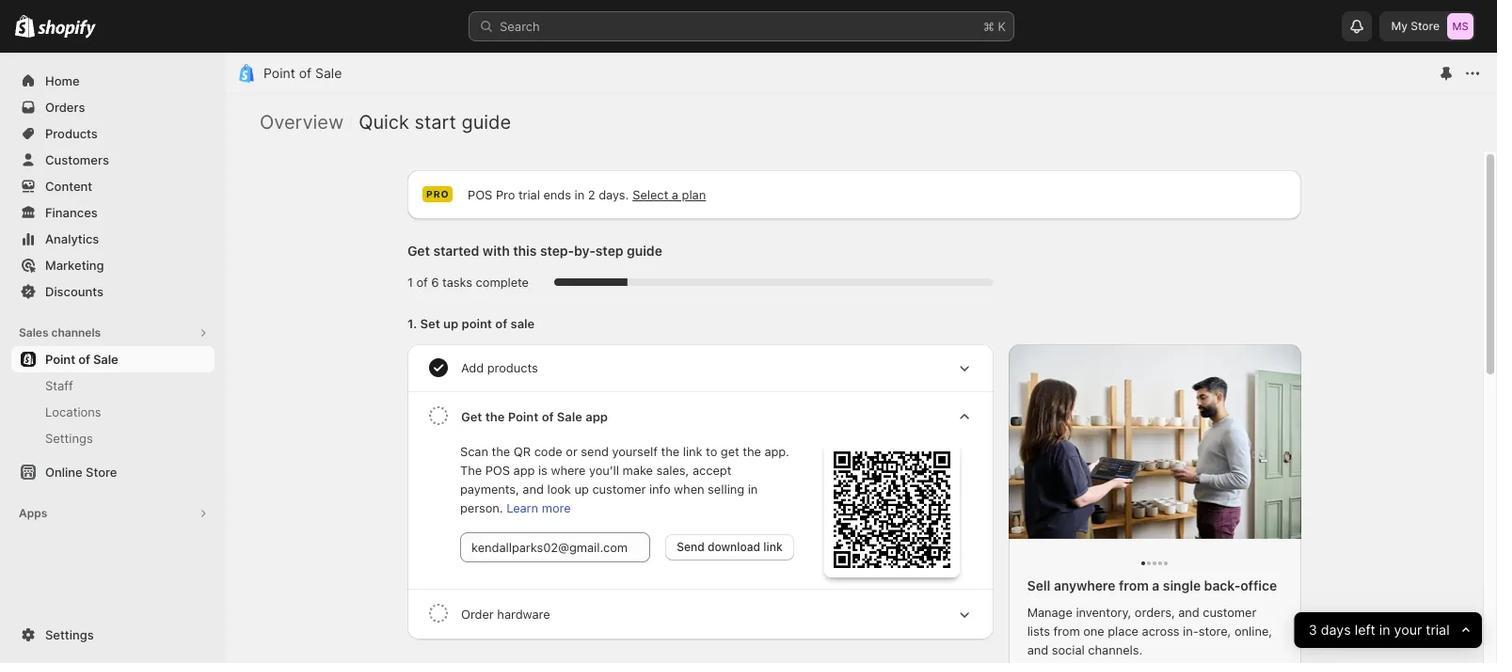 Task type: locate. For each thing, give the bounding box(es) containing it.
marketing
[[45, 258, 104, 273]]

customers
[[45, 152, 109, 167]]

guide
[[462, 111, 511, 134]]

1 horizontal spatial sale
[[315, 65, 342, 81]]

discounts link
[[11, 279, 215, 305]]

1 horizontal spatial point of sale link
[[263, 65, 342, 81]]

0 vertical spatial store
[[1411, 19, 1440, 33]]

apps button
[[11, 501, 215, 527]]

0 vertical spatial settings link
[[11, 425, 215, 452]]

point right icon for point of sale
[[263, 65, 295, 81]]

1 vertical spatial settings link
[[11, 622, 215, 648]]

my
[[1391, 19, 1408, 33]]

sales channels
[[19, 326, 101, 340]]

apps
[[19, 506, 47, 520]]

shopify image
[[38, 19, 96, 38]]

3
[[1309, 622, 1317, 639]]

staff link
[[11, 373, 215, 399]]

overview button
[[260, 111, 344, 134]]

0 horizontal spatial sale
[[93, 352, 118, 367]]

channels
[[51, 326, 101, 340]]

0 vertical spatial settings
[[45, 431, 93, 446]]

content link
[[11, 173, 215, 199]]

store inside button
[[86, 465, 117, 480]]

days
[[1321, 622, 1351, 639]]

1 vertical spatial of
[[78, 352, 90, 367]]

0 horizontal spatial store
[[86, 465, 117, 480]]

online store link
[[11, 459, 215, 486]]

⌘
[[983, 19, 995, 34]]

point of sale up 'overview' button on the left top of the page
[[263, 65, 342, 81]]

orders link
[[11, 94, 215, 120]]

store right online
[[86, 465, 117, 480]]

of up 'overview' button on the left top of the page
[[299, 65, 312, 81]]

1 horizontal spatial store
[[1411, 19, 1440, 33]]

0 vertical spatial point
[[263, 65, 295, 81]]

1 vertical spatial store
[[86, 465, 117, 480]]

point of sale
[[263, 65, 342, 81], [45, 352, 118, 367]]

1 vertical spatial point of sale link
[[11, 346, 215, 373]]

of down channels in the left of the page
[[78, 352, 90, 367]]

0 horizontal spatial point
[[45, 352, 75, 367]]

sale up 'overview' button on the left top of the page
[[315, 65, 342, 81]]

⌘ k
[[983, 19, 1006, 34]]

point
[[263, 65, 295, 81], [45, 352, 75, 367]]

point of sale down channels in the left of the page
[[45, 352, 118, 367]]

1 vertical spatial point of sale
[[45, 352, 118, 367]]

sale down 'sales channels' button
[[93, 352, 118, 367]]

point of sale link down channels in the left of the page
[[11, 346, 215, 373]]

k
[[998, 19, 1006, 34]]

trial
[[1426, 622, 1450, 639]]

locations link
[[11, 399, 215, 425]]

online store
[[45, 465, 117, 480]]

store
[[1411, 19, 1440, 33], [86, 465, 117, 480]]

3 days left in your trial button
[[1295, 613, 1482, 648]]

point of sale link
[[263, 65, 342, 81], [11, 346, 215, 373]]

1 vertical spatial point
[[45, 352, 75, 367]]

of
[[299, 65, 312, 81], [78, 352, 90, 367]]

store right "my"
[[1411, 19, 1440, 33]]

content
[[45, 179, 92, 194]]

your
[[1394, 622, 1422, 639]]

0 vertical spatial of
[[299, 65, 312, 81]]

online store button
[[0, 459, 226, 486]]

1 horizontal spatial point
[[263, 65, 295, 81]]

store for online store
[[86, 465, 117, 480]]

1 horizontal spatial point of sale
[[263, 65, 342, 81]]

point of sale link up 'overview' button on the left top of the page
[[263, 65, 342, 81]]

settings link
[[11, 425, 215, 452], [11, 622, 215, 648]]

start
[[414, 111, 456, 134]]

settings
[[45, 431, 93, 446], [45, 628, 94, 643]]

customers link
[[11, 147, 215, 173]]

1 vertical spatial settings
[[45, 628, 94, 643]]

sale
[[315, 65, 342, 81], [93, 352, 118, 367]]

point up staff
[[45, 352, 75, 367]]



Task type: describe. For each thing, give the bounding box(es) containing it.
2 settings from the top
[[45, 628, 94, 643]]

0 vertical spatial point of sale link
[[263, 65, 342, 81]]

analytics
[[45, 231, 99, 247]]

0 horizontal spatial point of sale link
[[11, 346, 215, 373]]

products
[[45, 126, 98, 141]]

store for my store
[[1411, 19, 1440, 33]]

discounts
[[45, 284, 103, 299]]

orders
[[45, 100, 85, 115]]

0 vertical spatial point of sale
[[263, 65, 342, 81]]

3 days left in your trial
[[1309, 622, 1450, 639]]

1 settings from the top
[[45, 431, 93, 446]]

left
[[1355, 622, 1376, 639]]

quick start guide
[[359, 111, 511, 134]]

shopify image
[[15, 15, 35, 38]]

1 settings link from the top
[[11, 425, 215, 452]]

quick
[[359, 111, 409, 134]]

locations
[[45, 405, 101, 420]]

analytics link
[[11, 226, 215, 252]]

0 horizontal spatial point of sale
[[45, 352, 118, 367]]

sales
[[19, 326, 48, 340]]

sales channels button
[[11, 320, 215, 346]]

2 settings link from the top
[[11, 622, 215, 648]]

in
[[1380, 622, 1391, 639]]

products link
[[11, 120, 215, 147]]

search
[[500, 19, 540, 34]]

1 horizontal spatial of
[[299, 65, 312, 81]]

home link
[[11, 68, 215, 94]]

0 vertical spatial sale
[[315, 65, 342, 81]]

my store image
[[1447, 13, 1474, 40]]

home
[[45, 73, 80, 88]]

marketing link
[[11, 252, 215, 279]]

1 vertical spatial sale
[[93, 352, 118, 367]]

icon for point of sale image
[[237, 64, 256, 83]]

my store
[[1391, 19, 1440, 33]]

finances
[[45, 205, 98, 220]]

staff
[[45, 378, 73, 393]]

0 horizontal spatial of
[[78, 352, 90, 367]]

overview
[[260, 111, 344, 134]]

online
[[45, 465, 82, 480]]

finances link
[[11, 199, 215, 226]]



Task type: vqa. For each thing, say whether or not it's contained in the screenshot.
Finances
yes



